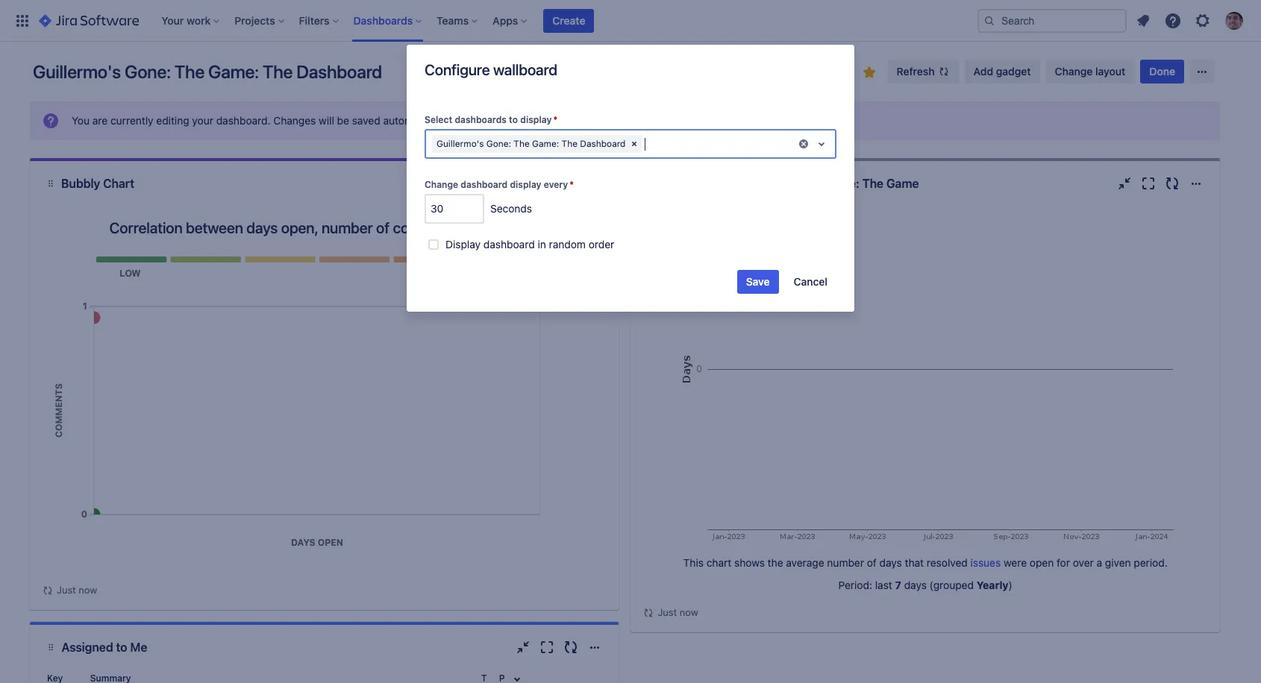 Task type: vqa. For each thing, say whether or not it's contained in the screenshot.
Notification Icon
no



Task type: locate. For each thing, give the bounding box(es) containing it.
order
[[589, 238, 615, 251]]

1 horizontal spatial number
[[827, 557, 864, 569]]

of up last
[[867, 557, 877, 569]]

just now down this
[[658, 607, 698, 619]]

* for select dashboards to display *
[[553, 114, 558, 125]]

2 vertical spatial guillermo's
[[760, 177, 824, 190]]

refresh resolution time: guillermo's gone: the game image
[[1164, 175, 1182, 193]]

days right 7
[[904, 579, 927, 592]]

select
[[425, 114, 452, 125]]

guillermo's up you
[[33, 61, 121, 82]]

0 horizontal spatial number
[[322, 219, 373, 237]]

1 vertical spatial of
[[867, 557, 877, 569]]

you
[[72, 114, 90, 127]]

the left game
[[862, 177, 884, 190]]

* for change dashboard display every *
[[570, 179, 574, 190]]

correlation between days open, number of comments, and participants
[[109, 219, 577, 237]]

just now inside resolution time: guillermo's gone: the game region
[[658, 607, 698, 619]]

change
[[425, 179, 458, 190]]

to left me
[[116, 641, 127, 655]]

number right open,
[[322, 219, 373, 237]]

0 vertical spatial number
[[322, 219, 373, 237]]

just
[[57, 584, 76, 596], [658, 607, 677, 619]]

just now for resolution time: guillermo's gone: the game region
[[658, 607, 698, 619]]

guillermo's gone: the game: the dashboard up minimize bubbly chart image
[[437, 138, 626, 149]]

1 vertical spatial just
[[658, 607, 677, 619]]

0 horizontal spatial game:
[[208, 61, 259, 82]]

0 vertical spatial days
[[247, 219, 278, 237]]

1 horizontal spatial days
[[880, 557, 902, 569]]

now up 'assigned'
[[79, 584, 97, 596]]

assigned
[[61, 641, 113, 655]]

game: up dashboard.
[[208, 61, 259, 82]]

of
[[376, 219, 390, 237], [867, 557, 877, 569]]

1 vertical spatial guillermo's
[[437, 138, 484, 149]]

and
[[470, 219, 495, 237]]

1 vertical spatial *
[[570, 179, 574, 190]]

gone: up currently
[[125, 61, 171, 82]]

bubbly
[[61, 177, 100, 190]]

0 vertical spatial of
[[376, 219, 390, 237]]

cancel button
[[785, 270, 837, 294]]

game:
[[208, 61, 259, 82], [532, 138, 559, 149]]

2 horizontal spatial guillermo's
[[760, 177, 824, 190]]

1 vertical spatial an arrow curved in a circular way on the button that refreshes the dashboard image
[[643, 607, 655, 619]]

0 horizontal spatial of
[[376, 219, 390, 237]]

dashboard for in
[[484, 238, 535, 251]]

0 horizontal spatial just now
[[57, 584, 97, 596]]

configure wallboard
[[425, 61, 558, 78]]

now down this
[[680, 607, 698, 619]]

last
[[875, 579, 893, 592]]

time field
[[426, 196, 483, 222]]

1 vertical spatial display
[[510, 179, 542, 190]]

to inside configure wallboard dialog
[[509, 114, 518, 125]]

days left open,
[[247, 219, 278, 237]]

resolution time: guillermo's gone: the game region
[[643, 206, 1208, 621]]

days
[[247, 219, 278, 237], [880, 557, 902, 569], [904, 579, 927, 592]]

1 vertical spatial dashboard
[[580, 138, 626, 149]]

0 horizontal spatial *
[[553, 114, 558, 125]]

1 horizontal spatial to
[[509, 114, 518, 125]]

changes
[[273, 114, 316, 127]]

gone: down select dashboards to display *
[[486, 138, 511, 149]]

of left comments,
[[376, 219, 390, 237]]

number inside resolution time: guillermo's gone: the game region
[[827, 557, 864, 569]]

dashboard left clear image in the top of the page
[[580, 138, 626, 149]]

to right dashboards
[[509, 114, 518, 125]]

0 horizontal spatial now
[[79, 584, 97, 596]]

0 vertical spatial dashboard
[[461, 179, 508, 190]]

cancel
[[794, 275, 828, 288]]

automatically.
[[383, 114, 450, 127]]

issues link
[[971, 557, 1001, 569]]

between
[[186, 219, 243, 237]]

* down "wallboard"
[[553, 114, 558, 125]]

an arrow curved in a circular way on the button that refreshes the dashboard image inside resolution time: guillermo's gone: the game region
[[643, 607, 655, 619]]

editing
[[156, 114, 189, 127]]

undefined generated chart image image
[[672, 206, 1180, 545]]

just now up 'assigned'
[[57, 584, 97, 596]]

now inside bubbly chart region
[[79, 584, 97, 596]]

dashboards
[[455, 114, 507, 125]]

None text field
[[645, 137, 648, 152]]

dashboard up be
[[296, 61, 382, 82]]

1 horizontal spatial game:
[[532, 138, 559, 149]]

guillermo's down dashboards
[[437, 138, 484, 149]]

1 horizontal spatial dashboard
[[580, 138, 626, 149]]

the
[[174, 61, 205, 82], [263, 61, 293, 82], [514, 138, 530, 149], [562, 138, 578, 149], [862, 177, 884, 190]]

just inside bubbly chart region
[[57, 584, 76, 596]]

1 vertical spatial to
[[116, 641, 127, 655]]

currently
[[110, 114, 153, 127]]

gone:
[[125, 61, 171, 82], [486, 138, 511, 149], [827, 177, 860, 190]]

now
[[79, 584, 97, 596], [680, 607, 698, 619]]

2 horizontal spatial days
[[904, 579, 927, 592]]

7
[[895, 579, 902, 592]]

guillermo's inside configure wallboard dialog
[[437, 138, 484, 149]]

open
[[1030, 557, 1054, 569]]

saved
[[352, 114, 380, 127]]

game: inside configure wallboard dialog
[[532, 138, 559, 149]]

1 vertical spatial number
[[827, 557, 864, 569]]

guillermo's gone: the game: the dashboard up your
[[33, 61, 382, 82]]

0 horizontal spatial guillermo's gone: the game: the dashboard
[[33, 61, 382, 82]]

guillermo's gone: the game: the dashboard
[[33, 61, 382, 82], [437, 138, 626, 149]]

1 vertical spatial days
[[880, 557, 902, 569]]

primary element
[[9, 0, 978, 41]]

this chart shows the average number of days that resolved issues were open for over a given period.
[[683, 557, 1168, 569]]

to
[[509, 114, 518, 125], [116, 641, 127, 655]]

1 horizontal spatial an arrow curved in a circular way on the button that refreshes the dashboard image
[[643, 607, 655, 619]]

now for bubbly chart region
[[79, 584, 97, 596]]

game: up maximize bubbly chart icon
[[532, 138, 559, 149]]

1 horizontal spatial now
[[680, 607, 698, 619]]

*
[[553, 114, 558, 125], [570, 179, 574, 190]]

1 horizontal spatial guillermo's gone: the game: the dashboard
[[437, 138, 626, 149]]

period.
[[1134, 557, 1168, 569]]

display
[[520, 114, 552, 125], [510, 179, 542, 190]]

1 horizontal spatial *
[[570, 179, 574, 190]]

1 vertical spatial gone:
[[486, 138, 511, 149]]

1 vertical spatial now
[[680, 607, 698, 619]]

guillermo's
[[33, 61, 121, 82], [437, 138, 484, 149], [760, 177, 824, 190]]

0 vertical spatial just now
[[57, 584, 97, 596]]

an arrow curved in a circular way on the button that refreshes the dashboard image for bubbly chart region
[[42, 585, 54, 597]]

now inside resolution time: guillermo's gone: the game region
[[680, 607, 698, 619]]

maximize bubbly chart image
[[539, 175, 556, 193]]

me
[[130, 641, 147, 655]]

0 vertical spatial gone:
[[125, 61, 171, 82]]

just now
[[57, 584, 97, 596], [658, 607, 698, 619]]

1 horizontal spatial of
[[867, 557, 877, 569]]

0 vertical spatial just
[[57, 584, 76, 596]]

now for resolution time: guillermo's gone: the game region
[[680, 607, 698, 619]]

display down "wallboard"
[[520, 114, 552, 125]]

guillermo's down clear icon
[[760, 177, 824, 190]]

0 vertical spatial an arrow curved in a circular way on the button that refreshes the dashboard image
[[42, 585, 54, 597]]

0 vertical spatial to
[[509, 114, 518, 125]]

gone: down 'open' image
[[827, 177, 860, 190]]

guillermo's gone: the game: the dashboard inside configure wallboard dialog
[[437, 138, 626, 149]]

time:
[[726, 177, 757, 190]]

an arrow curved in a circular way on the button that refreshes the dashboard image inside bubbly chart region
[[42, 585, 54, 597]]

0 horizontal spatial dashboard
[[296, 61, 382, 82]]

minimize assigned to me image
[[515, 639, 533, 657]]

display up seconds
[[510, 179, 542, 190]]

dashboard
[[461, 179, 508, 190], [484, 238, 535, 251]]

0 horizontal spatial guillermo's
[[33, 61, 121, 82]]

bubbly chart region
[[42, 206, 607, 599]]

1 vertical spatial game:
[[532, 138, 559, 149]]

1 vertical spatial just now
[[658, 607, 698, 619]]

average
[[786, 557, 824, 569]]

the
[[768, 557, 783, 569]]

an arrow curved in a circular way on the button that refreshes the dashboard image
[[42, 585, 54, 597], [643, 607, 655, 619]]

1 horizontal spatial just
[[658, 607, 677, 619]]

1 horizontal spatial just now
[[658, 607, 698, 619]]

1 vertical spatial dashboard
[[484, 238, 535, 251]]

period:
[[839, 579, 873, 592]]

every
[[544, 179, 568, 190]]

search image
[[984, 15, 996, 26]]

resolution
[[664, 177, 723, 190]]

save button
[[737, 270, 779, 294]]

just for bubbly chart region
[[57, 584, 76, 596]]

display
[[446, 238, 481, 251]]

number up the period:
[[827, 557, 864, 569]]

* right the 'every'
[[570, 179, 574, 190]]

jira software image
[[39, 12, 139, 29], [39, 12, 139, 29]]

days up last
[[880, 557, 902, 569]]

dashboard down 'and'
[[484, 238, 535, 251]]

dashboard up seconds
[[461, 179, 508, 190]]

that
[[905, 557, 924, 569]]

dashboard
[[296, 61, 382, 82], [580, 138, 626, 149]]

2 vertical spatial days
[[904, 579, 927, 592]]

0 horizontal spatial an arrow curved in a circular way on the button that refreshes the dashboard image
[[42, 585, 54, 597]]

given
[[1105, 557, 1131, 569]]

2 horizontal spatial gone:
[[827, 177, 860, 190]]

0 horizontal spatial just
[[57, 584, 76, 596]]

)
[[1009, 579, 1013, 592]]

0 horizontal spatial gone:
[[125, 61, 171, 82]]

just inside resolution time: guillermo's gone: the game region
[[658, 607, 677, 619]]

0 horizontal spatial days
[[247, 219, 278, 237]]

0 vertical spatial game:
[[208, 61, 259, 82]]

0 vertical spatial *
[[553, 114, 558, 125]]

1 vertical spatial guillermo's gone: the game: the dashboard
[[437, 138, 626, 149]]

0 vertical spatial now
[[79, 584, 97, 596]]

just now inside bubbly chart region
[[57, 584, 97, 596]]

number
[[322, 219, 373, 237], [827, 557, 864, 569]]

1 horizontal spatial guillermo's
[[437, 138, 484, 149]]

dashboard for display
[[461, 179, 508, 190]]

refresh image
[[938, 66, 950, 78]]

participants
[[498, 219, 577, 237]]

done link
[[1141, 60, 1184, 84]]

for
[[1057, 557, 1070, 569]]

1 horizontal spatial gone:
[[486, 138, 511, 149]]

0 vertical spatial display
[[520, 114, 552, 125]]

the down select dashboards to display *
[[514, 138, 530, 149]]

yearly
[[977, 579, 1009, 592]]



Task type: describe. For each thing, give the bounding box(es) containing it.
gadget
[[996, 65, 1031, 78]]

number inside bubbly chart region
[[322, 219, 373, 237]]

this
[[683, 557, 704, 569]]

period: last 7 days (grouped yearly )
[[839, 579, 1013, 592]]

open,
[[281, 219, 318, 237]]

you are currently editing your dashboard. changes will be saved automatically.
[[72, 114, 450, 127]]

are
[[92, 114, 108, 127]]

0 vertical spatial guillermo's gone: the game: the dashboard
[[33, 61, 382, 82]]

maximize resolution time: guillermo's gone: the game image
[[1140, 175, 1158, 193]]

refresh bubbly chart image
[[562, 175, 580, 193]]

dashboard.
[[216, 114, 271, 127]]

an arrow curved in a circular way on the button that refreshes the dashboard image for resolution time: guillermo's gone: the game region
[[643, 607, 655, 619]]

seconds
[[490, 202, 532, 215]]

display dashboard in random order
[[446, 238, 615, 251]]

create
[[553, 14, 586, 26]]

add
[[974, 65, 994, 78]]

(grouped
[[930, 579, 974, 592]]

maximize assigned to me image
[[539, 639, 556, 657]]

chart
[[707, 557, 732, 569]]

bubbly chart
[[61, 177, 134, 190]]

add gadget
[[974, 65, 1031, 78]]

wallboard
[[493, 61, 558, 78]]

be
[[337, 114, 349, 127]]

clear image
[[629, 138, 641, 150]]

the up your
[[174, 61, 205, 82]]

clear image
[[798, 138, 810, 150]]

just now for bubbly chart region
[[57, 584, 97, 596]]

0 vertical spatial dashboard
[[296, 61, 382, 82]]

minimize bubbly chart image
[[515, 175, 533, 193]]

gone: inside configure wallboard dialog
[[486, 138, 511, 149]]

the up refresh bubbly chart image
[[562, 138, 578, 149]]

0 horizontal spatial to
[[116, 641, 127, 655]]

save
[[746, 275, 770, 288]]

in
[[538, 238, 546, 251]]

change dashboard display every *
[[425, 179, 574, 190]]

chart
[[103, 177, 134, 190]]

days inside bubbly chart region
[[247, 219, 278, 237]]

random
[[549, 238, 586, 251]]

select dashboards to display *
[[425, 114, 558, 125]]

your
[[192, 114, 213, 127]]

configure wallboard dialog
[[407, 45, 855, 312]]

issues
[[971, 557, 1001, 569]]

refresh
[[897, 65, 935, 78]]

of inside bubbly chart region
[[376, 219, 390, 237]]

0 vertical spatial guillermo's
[[33, 61, 121, 82]]

a
[[1097, 557, 1103, 569]]

configure
[[425, 61, 490, 78]]

create button
[[544, 9, 594, 32]]

add gadget button
[[965, 60, 1040, 84]]

shows
[[735, 557, 765, 569]]

star guillermo's gone: the game: the dashboard image
[[860, 63, 878, 81]]

were
[[1004, 557, 1027, 569]]

2 vertical spatial gone:
[[827, 177, 860, 190]]

comments,
[[393, 219, 467, 237]]

correlation
[[109, 219, 183, 237]]

resolution time: guillermo's gone: the game
[[664, 177, 919, 190]]

assigned to me
[[61, 641, 147, 655]]

resolved
[[927, 557, 968, 569]]

done
[[1150, 65, 1176, 78]]

dashboard inside configure wallboard dialog
[[580, 138, 626, 149]]

game
[[887, 177, 919, 190]]

refresh assigned to me image
[[562, 639, 580, 657]]

the up changes
[[263, 61, 293, 82]]

minimize resolution time: guillermo's gone: the game image
[[1116, 175, 1134, 193]]

of inside resolution time: guillermo's gone: the game region
[[867, 557, 877, 569]]

none text field inside configure wallboard dialog
[[645, 137, 648, 152]]

over
[[1073, 557, 1094, 569]]

will
[[319, 114, 334, 127]]

create banner
[[0, 0, 1261, 42]]

open image
[[813, 135, 831, 153]]

refresh button
[[888, 60, 959, 84]]

Search field
[[978, 9, 1127, 32]]

just for resolution time: guillermo's gone: the game region
[[658, 607, 677, 619]]



